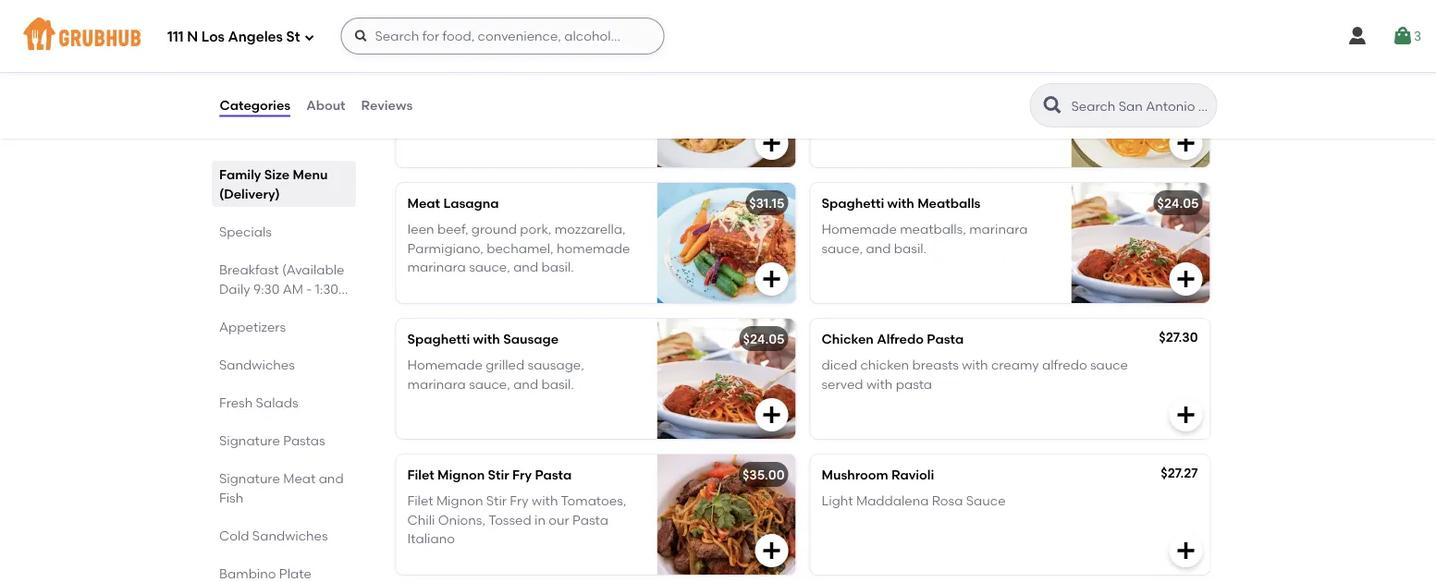 Task type: locate. For each thing, give the bounding box(es) containing it.
fry inside filet mignon stir fry with tomatoes, chili onions, tossed in our pasta italiano
[[510, 494, 529, 509]]

sausage,
[[528, 358, 584, 373]]

1 vertical spatial meat
[[283, 471, 315, 487]]

1 vertical spatial pasta
[[535, 467, 572, 483]]

marinara
[[970, 222, 1028, 237], [407, 259, 466, 275], [407, 376, 466, 392]]

pasta up the our
[[535, 467, 572, 483]]

meat
[[407, 196, 440, 211], [283, 471, 315, 487]]

2 vertical spatial sauce,
[[469, 376, 510, 392]]

with up meatballs,
[[888, 196, 915, 211]]

family size menu (delivery)
[[219, 166, 327, 202]]

bambino plate
[[219, 566, 311, 582]]

size
[[264, 166, 289, 182]]

search icon image
[[1042, 94, 1064, 117]]

2 vertical spatial pasta
[[573, 512, 609, 528]]

sandwiches up bambino plate tab
[[252, 528, 328, 544]]

italiano
[[407, 531, 455, 547]]

filet for filet mignon stir fry pasta
[[407, 467, 434, 483]]

chicken alfredo pasta
[[822, 332, 964, 347]]

lobster
[[822, 60, 870, 75]]

pasta up the breasts
[[927, 332, 964, 347]]

meatballs,
[[900, 222, 966, 237]]

and inside homemade meatballs, marinara sauce, and basil.
[[866, 240, 891, 256]]

(available
[[282, 262, 344, 277]]

0 vertical spatial sauce,
[[822, 240, 863, 256]]

1 vertical spatial spaghetti
[[407, 332, 470, 347]]

1 horizontal spatial pasta
[[573, 512, 609, 528]]

pasta
[[927, 332, 964, 347], [535, 467, 572, 483], [573, 512, 609, 528]]

0 vertical spatial marinara
[[970, 222, 1028, 237]]

marinara inside ieen beef, ground pork, mozzarella, parmigiano, bechamel, homemade marinara sauce, and basil.
[[407, 259, 466, 275]]

reviews button
[[360, 72, 414, 139]]

homemade down spaghetti with sausage
[[407, 358, 483, 373]]

1 vertical spatial filet
[[407, 494, 433, 509]]

bell
[[455, 105, 478, 120]]

0 horizontal spatial signature pastas
[[219, 433, 325, 449]]

svg image for linguini with scampi
[[761, 132, 783, 154]]

with down chicken
[[867, 376, 893, 392]]

spaghetti up homemade grilled sausage, marinara sauce, and basil.
[[407, 332, 470, 347]]

signature pastas up linguini with scampi
[[393, 4, 559, 27]]

signature inside signature meat and fish
[[219, 471, 280, 487]]

basil. inside ieen beef, ground pork, mozzarella, parmigiano, bechamel, homemade marinara sauce, and basil.
[[542, 259, 574, 275]]

menu
[[292, 166, 327, 182]]

basil. inside homemade grilled sausage, marinara sauce, and basil.
[[542, 376, 574, 392]]

homemade inside homemade grilled sausage, marinara sauce, and basil.
[[407, 358, 483, 373]]

diced
[[822, 358, 858, 373]]

signature pastas tab
[[219, 431, 348, 450]]

salads
[[255, 395, 298, 411]]

1 vertical spatial marinara
[[407, 259, 466, 275]]

pastas
[[492, 4, 559, 27], [283, 433, 325, 449]]

with right the breasts
[[962, 358, 988, 373]]

sausage
[[503, 332, 559, 347]]

ravioli
[[873, 60, 916, 75], [892, 467, 935, 483]]

0 vertical spatial meat
[[407, 196, 440, 211]]

appetizers
[[219, 319, 285, 335]]

pepper,
[[481, 105, 529, 120]]

signature up "fish"
[[219, 471, 280, 487]]

rosa
[[932, 494, 963, 509]]

homemade for marinara
[[407, 358, 483, 373]]

1 horizontal spatial pastas
[[492, 4, 559, 27]]

$35.00 left mushroom on the right bottom of page
[[743, 467, 785, 483]]

with inside filet mignon stir fry with tomatoes, chili onions, tossed in our pasta italiano
[[532, 494, 558, 509]]

0 vertical spatial stir
[[488, 467, 509, 483]]

marinara down meatballs
[[970, 222, 1028, 237]]

filet inside filet mignon stir fry with tomatoes, chili onions, tossed in our pasta italiano
[[407, 494, 433, 509]]

1 vertical spatial $24.05
[[743, 332, 785, 347]]

0 vertical spatial pasta
[[927, 332, 964, 347]]

0 vertical spatial mignon
[[438, 467, 485, 483]]

sauce,
[[822, 240, 863, 256], [469, 259, 510, 275], [469, 376, 510, 392]]

and down grilled
[[513, 376, 538, 392]]

1 vertical spatial ravioli
[[892, 467, 935, 483]]

fry
[[513, 467, 532, 483], [510, 494, 529, 509]]

signature pastas down 'salads'
[[219, 433, 325, 449]]

with up shrimp,
[[460, 60, 487, 75]]

breakfast (available daily 9:30 am - 1:30 pm) appetizers
[[219, 262, 344, 335]]

wine,
[[445, 123, 477, 139]]

linguini with scampi image
[[657, 47, 796, 167]]

1:30
[[315, 281, 338, 297]]

filet mignon stir fry with tomatoes, chili onions, tossed in our pasta italiano
[[407, 494, 627, 547]]

1 vertical spatial homemade
[[407, 358, 483, 373]]

alfredo
[[1042, 358, 1087, 373]]

meat down signature pastas tab
[[283, 471, 315, 487]]

with up the in
[[532, 494, 558, 509]]

0 horizontal spatial homemade
[[407, 358, 483, 373]]

marinara down spaghetti with sausage
[[407, 376, 466, 392]]

2 $35.00 from the top
[[743, 467, 785, 483]]

$35.00 left lobster
[[743, 60, 785, 75]]

svg image
[[1392, 25, 1414, 47], [304, 32, 315, 43], [761, 132, 783, 154], [1175, 132, 1197, 154], [761, 268, 783, 290], [1175, 404, 1197, 426], [761, 540, 783, 562], [1175, 540, 1197, 562]]

signature
[[393, 4, 488, 27], [219, 433, 280, 449], [219, 471, 280, 487]]

cold sandwiches
[[219, 528, 328, 544]]

0 vertical spatial $24.05
[[1158, 196, 1199, 211]]

svg image for mushroom ravioli
[[1175, 540, 1197, 562]]

tomatoes,
[[561, 494, 627, 509]]

2 filet from the top
[[407, 494, 433, 509]]

fry up tossed
[[510, 494, 529, 509]]

0 vertical spatial fry
[[513, 467, 532, 483]]

sauce
[[1090, 358, 1128, 373]]

signature up linguini
[[393, 4, 488, 27]]

svg image
[[1347, 25, 1369, 47], [354, 29, 369, 43], [1175, 268, 1197, 290], [761, 404, 783, 426]]

scampi,
[[513, 86, 563, 101]]

categories button
[[219, 72, 292, 139]]

1 vertical spatial signature
[[219, 433, 280, 449]]

mushrooms,
[[532, 105, 609, 120]]

svg image for chicken alfredo pasta
[[1175, 404, 1197, 426]]

1 horizontal spatial $24.05
[[1158, 196, 1199, 211]]

sandwiches tab
[[219, 355, 348, 375]]

signature pastas
[[393, 4, 559, 27], [219, 433, 325, 449]]

1 vertical spatial signature pastas
[[219, 433, 325, 449]]

2 vertical spatial signature
[[219, 471, 280, 487]]

stir for with
[[486, 494, 507, 509]]

pasta inside filet mignon stir fry with tomatoes, chili onions, tossed in our pasta italiano
[[573, 512, 609, 528]]

tossed
[[489, 512, 532, 528]]

$35.00 for mushroom
[[743, 467, 785, 483]]

spaghetti with sausage image
[[657, 319, 796, 439]]

pork,
[[520, 222, 552, 237]]

1 horizontal spatial homemade
[[822, 222, 897, 237]]

sauce, down grilled
[[469, 376, 510, 392]]

ieen
[[407, 222, 434, 237]]

main navigation navigation
[[0, 0, 1436, 72]]

stir inside filet mignon stir fry with tomatoes, chili onions, tossed in our pasta italiano
[[486, 494, 507, 509]]

$24.05 for homemade meatballs, marinara sauce, and basil.
[[1158, 196, 1199, 211]]

marinara inside homemade meatballs, marinara sauce, and basil.
[[970, 222, 1028, 237]]

sauce, down the bechamel,
[[469, 259, 510, 275]]

2 vertical spatial basil.
[[542, 376, 574, 392]]

and down spaghetti with meatballs
[[866, 240, 891, 256]]

pastas down the fresh salads tab
[[283, 433, 325, 449]]

basil. down meatballs,
[[894, 240, 927, 256]]

filet
[[407, 467, 434, 483], [407, 494, 433, 509]]

signature meat and fish tab
[[219, 469, 348, 508]]

beef,
[[437, 222, 469, 237]]

homemade
[[822, 222, 897, 237], [407, 358, 483, 373]]

spaghetti for spaghetti with sausage
[[407, 332, 470, 347]]

scampi
[[491, 60, 539, 75]]

and down the bechamel,
[[513, 259, 538, 275]]

1 $35.00 from the top
[[743, 60, 785, 75]]

1 vertical spatial sandwiches
[[252, 528, 328, 544]]

signature down 'fresh salads'
[[219, 433, 280, 449]]

spaghetti
[[822, 196, 884, 211], [407, 332, 470, 347]]

chicken
[[861, 358, 909, 373]]

homemade
[[557, 240, 630, 256]]

sandwiches inside cold sandwiches tab
[[252, 528, 328, 544]]

fry up filet mignon stir fry with tomatoes, chili onions, tossed in our pasta italiano
[[513, 467, 532, 483]]

1 vertical spatial sauce,
[[469, 259, 510, 275]]

1 filet from the top
[[407, 467, 434, 483]]

marinara down parmigiano,
[[407, 259, 466, 275]]

ravioli for lobster ravioli
[[873, 60, 916, 75]]

sandwiches up 'fresh salads'
[[219, 357, 294, 373]]

alfredo
[[877, 332, 924, 347]]

ravioli right lobster
[[873, 60, 916, 75]]

and inside signature meat and fish
[[318, 471, 343, 487]]

am
[[282, 281, 303, 297]]

1 horizontal spatial spaghetti
[[822, 196, 884, 211]]

sauce, inside ieen beef, ground pork, mozzarella, parmigiano, bechamel, homemade marinara sauce, and basil.
[[469, 259, 510, 275]]

1 vertical spatial basil.
[[542, 259, 574, 275]]

0 vertical spatial pastas
[[492, 4, 559, 27]]

ground
[[472, 222, 517, 237]]

2 vertical spatial marinara
[[407, 376, 466, 392]]

onions,
[[407, 105, 452, 120]]

ieen beef, ground pork, mozzarella, parmigiano, bechamel, homemade marinara sauce, and basil.
[[407, 222, 630, 275]]

basil. down homemade
[[542, 259, 574, 275]]

fish
[[219, 490, 243, 506]]

stir
[[488, 467, 509, 483], [486, 494, 507, 509]]

1 horizontal spatial signature pastas
[[393, 4, 559, 27]]

1 vertical spatial pastas
[[283, 433, 325, 449]]

appetizers tab
[[219, 317, 348, 337]]

0 vertical spatial sandwiches
[[219, 357, 294, 373]]

homemade inside homemade meatballs, marinara sauce, and basil.
[[822, 222, 897, 237]]

0 horizontal spatial pastas
[[283, 433, 325, 449]]

spaghetti up homemade meatballs, marinara sauce, and basil.
[[822, 196, 884, 211]]

homemade down spaghetti with meatballs
[[822, 222, 897, 237]]

0 vertical spatial ravioli
[[873, 60, 916, 75]]

0 vertical spatial homemade
[[822, 222, 897, 237]]

$24.05
[[1158, 196, 1199, 211], [743, 332, 785, 347]]

signature for signature meat and fish tab
[[219, 471, 280, 487]]

filet mignon stir fry pasta
[[407, 467, 572, 483]]

sauce, down spaghetti with meatballs
[[822, 240, 863, 256]]

spaghetti with meatballs image
[[1072, 183, 1210, 303]]

meat up ieen
[[407, 196, 440, 211]]

0 horizontal spatial pasta
[[535, 467, 572, 483]]

basil. inside homemade meatballs, marinara sauce, and basil.
[[894, 240, 927, 256]]

0 horizontal spatial spaghetti
[[407, 332, 470, 347]]

0 horizontal spatial meat
[[283, 471, 315, 487]]

0 vertical spatial $35.00
[[743, 60, 785, 75]]

svg image inside 3 button
[[1392, 25, 1414, 47]]

9:30
[[253, 281, 279, 297]]

0 vertical spatial filet
[[407, 467, 434, 483]]

0 vertical spatial basil.
[[894, 240, 927, 256]]

mignon inside filet mignon stir fry with tomatoes, chili onions, tossed in our pasta italiano
[[437, 494, 483, 509]]

0 vertical spatial signature pastas
[[393, 4, 559, 27]]

0 vertical spatial spaghetti
[[822, 196, 884, 211]]

meat lasagna image
[[657, 183, 796, 303]]

pasta down tomatoes,
[[573, 512, 609, 528]]

1 vertical spatial mignon
[[437, 494, 483, 509]]

ravioli up light maddalena rosa sauce
[[892, 467, 935, 483]]

mignon
[[438, 467, 485, 483], [437, 494, 483, 509]]

light
[[822, 494, 853, 509]]

filet mignon stir fry pasta image
[[657, 455, 796, 575]]

svg image for lobster ravioli
[[1175, 132, 1197, 154]]

1 vertical spatial $35.00
[[743, 467, 785, 483]]

mignon for filet mignon stir fry with tomatoes, chili onions, tossed in our pasta italiano
[[437, 494, 483, 509]]

lasagna
[[443, 196, 499, 211]]

spaghetti with sausage
[[407, 332, 559, 347]]

1 vertical spatial stir
[[486, 494, 507, 509]]

1 horizontal spatial meat
[[407, 196, 440, 211]]

basil. down "sausage,"
[[542, 376, 574, 392]]

and down signature pastas tab
[[318, 471, 343, 487]]

$27.30
[[1159, 330, 1198, 345]]

pastas up scampi
[[492, 4, 559, 27]]

1 vertical spatial fry
[[510, 494, 529, 509]]

0 horizontal spatial $24.05
[[743, 332, 785, 347]]



Task type: describe. For each thing, give the bounding box(es) containing it.
cold
[[219, 528, 249, 544]]

mushroom
[[822, 467, 889, 483]]

reviews
[[361, 97, 413, 113]]

sauce, inside homemade meatballs, marinara sauce, and basil.
[[822, 240, 863, 256]]

$27.27
[[1161, 466, 1198, 481]]

signature pastas inside tab
[[219, 433, 325, 449]]

2 horizontal spatial pasta
[[927, 332, 964, 347]]

lobster ravioli image
[[1072, 47, 1210, 167]]

green
[[566, 86, 602, 101]]

categories
[[220, 97, 291, 113]]

daily
[[219, 281, 250, 297]]

specials
[[219, 224, 271, 240]]

angeles
[[228, 29, 283, 45]]

chili
[[407, 512, 435, 528]]

linguini
[[407, 60, 457, 75]]

olive
[[522, 123, 551, 139]]

served
[[822, 376, 864, 392]]

(delivery)
[[219, 186, 279, 202]]

fresh salads
[[219, 395, 298, 411]]

proceed to checkout button
[[1060, 507, 1308, 540]]

specials tab
[[219, 222, 348, 241]]

lobster ravioli
[[822, 60, 916, 75]]

white
[[407, 123, 441, 139]]

st
[[286, 29, 300, 45]]

diced chicken breasts with creamy alfredo sauce served with pasta
[[822, 358, 1128, 392]]

$24.05 for homemade grilled sausage, marinara sauce, and basil.
[[743, 332, 785, 347]]

$31.15
[[749, 196, 785, 211]]

bambino plate tab
[[219, 564, 348, 583]]

spaghetti with meatballs
[[822, 196, 981, 211]]

breasts
[[912, 358, 959, 373]]

with up grilled
[[473, 332, 500, 347]]

svg image for meat lasagna
[[761, 268, 783, 290]]

creamy
[[991, 358, 1039, 373]]

fry for pasta
[[513, 467, 532, 483]]

chicken
[[822, 332, 874, 347]]

oil.
[[554, 123, 572, 139]]

homemade grilled sausage, marinara sauce, and basil.
[[407, 358, 584, 392]]

maddalena
[[856, 494, 929, 509]]

signature for signature pastas tab
[[219, 433, 280, 449]]

fresh salads tab
[[219, 393, 348, 413]]

pastas inside tab
[[283, 433, 325, 449]]

garlic,
[[480, 123, 519, 139]]

onions,
[[438, 512, 486, 528]]

Search for food, convenience, alcohol... search field
[[341, 18, 665, 55]]

$35.00 for lobster
[[743, 60, 785, 75]]

breakfast
[[219, 262, 279, 277]]

111
[[167, 29, 184, 45]]

our
[[549, 512, 570, 528]]

pm)
[[219, 301, 243, 316]]

sauteed shrimp, scampi, green onions, bell pepper, mushrooms, white wine, garlic, olive oil.
[[407, 86, 609, 139]]

Search San Antonio Winery Los Angeles search field
[[1070, 97, 1211, 115]]

svg image for filet mignon stir fry pasta
[[761, 540, 783, 562]]

plate
[[279, 566, 311, 582]]

ravioli for mushroom ravioli
[[892, 467, 935, 483]]

linguini with scampi
[[407, 60, 539, 75]]

grilled
[[486, 358, 525, 373]]

shrimp,
[[464, 86, 510, 101]]

3
[[1414, 28, 1422, 44]]

and inside homemade grilled sausage, marinara sauce, and basil.
[[513, 376, 538, 392]]

in
[[535, 512, 546, 528]]

parmigiano,
[[407, 240, 484, 256]]

proceed to checkout
[[1117, 516, 1251, 531]]

meat lasagna
[[407, 196, 499, 211]]

sauce
[[966, 494, 1006, 509]]

checkout
[[1189, 516, 1251, 531]]

sauteed
[[407, 86, 460, 101]]

meat inside signature meat and fish
[[283, 471, 315, 487]]

meatballs
[[918, 196, 981, 211]]

spaghetti for spaghetti with meatballs
[[822, 196, 884, 211]]

mignon for filet mignon stir fry pasta
[[438, 467, 485, 483]]

breakfast (available daily 9:30 am - 1:30 pm) tab
[[219, 260, 348, 316]]

homemade meatballs, marinara sauce, and basil.
[[822, 222, 1028, 256]]

sauce, inside homemade grilled sausage, marinara sauce, and basil.
[[469, 376, 510, 392]]

bechamel,
[[487, 240, 554, 256]]

family
[[219, 166, 261, 182]]

mozzarella,
[[555, 222, 626, 237]]

sandwiches inside sandwiches tab
[[219, 357, 294, 373]]

stir for pasta
[[488, 467, 509, 483]]

signature meat and fish
[[219, 471, 343, 506]]

marinara inside homemade grilled sausage, marinara sauce, and basil.
[[407, 376, 466, 392]]

fry for with
[[510, 494, 529, 509]]

family size menu (delivery) tab
[[219, 165, 348, 203]]

0 vertical spatial signature
[[393, 4, 488, 27]]

fresh
[[219, 395, 252, 411]]

homemade for sauce,
[[822, 222, 897, 237]]

about
[[306, 97, 346, 113]]

los
[[201, 29, 225, 45]]

to
[[1173, 516, 1186, 531]]

111 n los angeles st
[[167, 29, 300, 45]]

mushroom ravioli
[[822, 467, 935, 483]]

filet for filet mignon stir fry with tomatoes, chili onions, tossed in our pasta italiano
[[407, 494, 433, 509]]

3 button
[[1392, 19, 1422, 53]]

cold sandwiches tab
[[219, 526, 348, 546]]

-
[[306, 281, 312, 297]]

bambino
[[219, 566, 276, 582]]

and inside ieen beef, ground pork, mozzarella, parmigiano, bechamel, homemade marinara sauce, and basil.
[[513, 259, 538, 275]]

n
[[187, 29, 198, 45]]

pasta
[[896, 376, 932, 392]]



Task type: vqa. For each thing, say whether or not it's contained in the screenshot.
the left Egg
no



